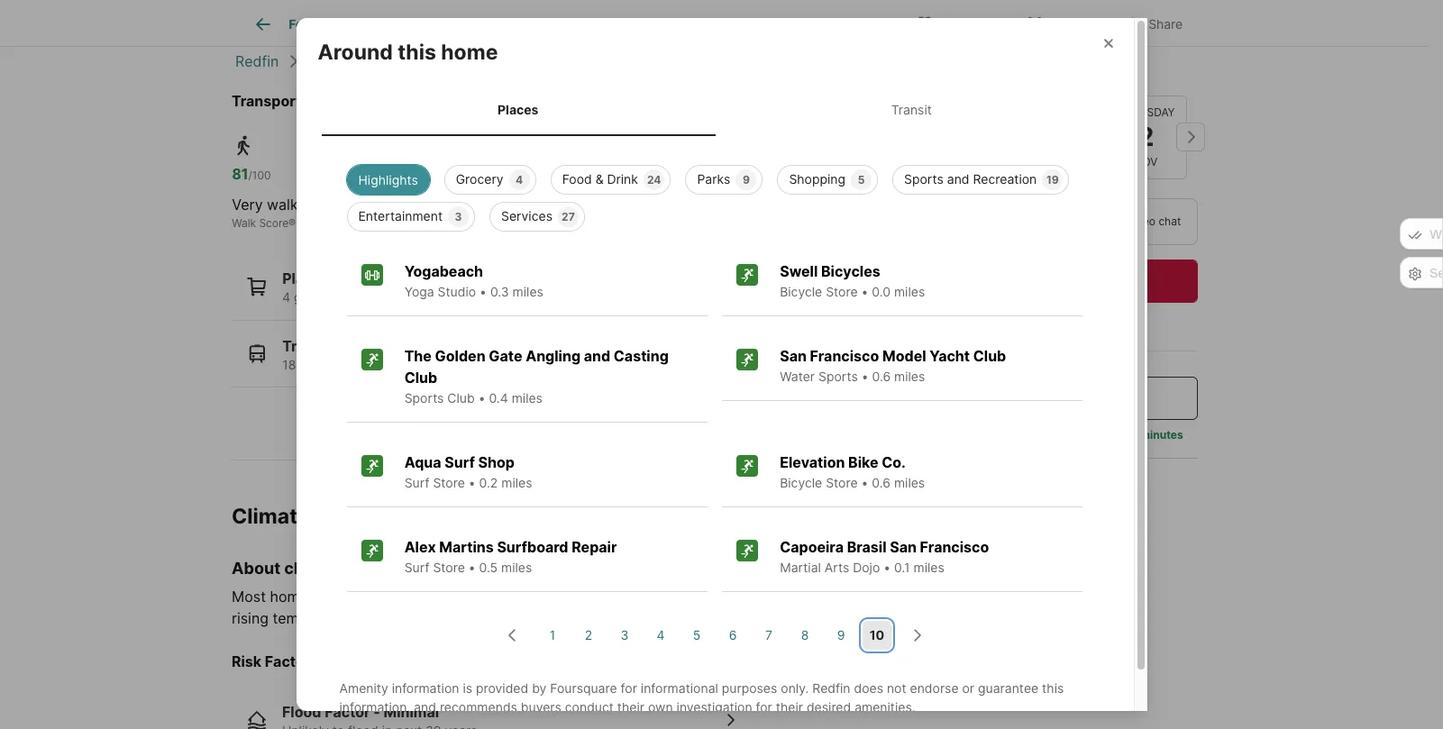 Task type: describe. For each thing, give the bounding box(es) containing it.
minutes
[[1141, 427, 1184, 441]]

does
[[854, 681, 884, 696]]

chat
[[1159, 214, 1182, 227]]

repair
[[572, 538, 617, 556]]

places for places 4 groceries, 24 restaurants, 9 parks
[[282, 270, 329, 288]]

ask
[[1006, 389, 1033, 407]]

1 horizontal spatial club
[[448, 390, 475, 406]]

• inside swell bicycles bicycle store • 0.0 miles
[[862, 284, 869, 299]]

francisco inside capoeira brasil san francisco martial arts dojo • 0.1 miles
[[920, 538, 989, 556]]

buyers
[[521, 699, 562, 715]]

gate
[[489, 347, 523, 365]]

food & drink 24
[[562, 171, 661, 186]]

9 inside places 4 groceries, 24 restaurants, 9 parks
[[451, 289, 459, 305]]

1 vertical spatial risks
[[347, 559, 385, 578]]

store inside aqua surf shop surf store • 0.2 miles
[[433, 475, 465, 490]]

transportation near 1259 41st ave
[[232, 92, 475, 110]]

29,
[[303, 357, 322, 372]]

elevation
[[780, 453, 845, 471]]

video
[[1128, 214, 1156, 227]]

0.6 inside san francisco model yacht club water sports • 0.6 miles
[[872, 369, 891, 384]]

history
[[658, 16, 699, 32]]

have
[[320, 588, 352, 606]]

california link
[[308, 52, 372, 70]]

transit
[[449, 196, 492, 214]]

5 inside 'button'
[[693, 628, 701, 643]]

very for very walkable
[[232, 196, 263, 214]]

schools tab
[[720, 3, 809, 46]]

surf inside alex martins surfboard repair surf store • 0.5 miles
[[405, 560, 430, 575]]

out
[[1065, 16, 1086, 31]]

5r,
[[360, 357, 379, 372]]

transit inside good transit transit score ®
[[408, 216, 443, 230]]

be
[[627, 588, 644, 606]]

bike inside elevation bike co. bicycle store • 0.6 miles
[[849, 453, 879, 471]]

• inside the golden gate angling and casting club sports club • 0.4 miles
[[478, 390, 486, 406]]

studio
[[438, 284, 476, 299]]

miles inside san francisco model yacht club water sports • 0.6 miles
[[895, 369, 925, 384]]

investigation
[[677, 699, 753, 715]]

model
[[883, 347, 927, 365]]

/100 for 87
[[591, 169, 613, 182]]

risk
[[232, 653, 262, 671]]

desired
[[807, 699, 851, 715]]

yogabeach
[[405, 262, 483, 280]]

and inside amenity information is provided by foursquare for informational purposes only. redfin does not endorse or guarantee this information, and recommends buyers conduct their own investigation for their desired amenities.
[[414, 699, 436, 715]]

alex martins surfboard repair surf store • 0.5 miles
[[405, 538, 617, 575]]

1 vertical spatial for
[[756, 699, 773, 715]]

0.0
[[872, 284, 891, 299]]

x-
[[1052, 16, 1065, 31]]

nov inside nov button
[[1046, 154, 1069, 168]]

yacht
[[930, 347, 970, 365]]

2 inside around this home dialog
[[585, 628, 593, 643]]

transportation
[[232, 92, 337, 110]]

brasil
[[847, 538, 887, 556]]

0.6 inside elevation bike co. bicycle store • 0.6 miles
[[872, 475, 891, 490]]

score for bikeable
[[597, 216, 627, 230]]

grocery
[[456, 171, 504, 186]]

2 their from the left
[[776, 699, 803, 715]]

risk factor
[[232, 653, 310, 671]]

bicycle inside elevation bike co. bicycle store • 0.6 miles
[[780, 475, 823, 490]]

list box inside around this home dialog
[[332, 158, 1098, 231]]

provided
[[476, 681, 529, 696]]

san for san francisco model yacht club water sports • 0.6 miles
[[780, 347, 807, 365]]

tax
[[636, 16, 654, 32]]

climate risks
[[232, 504, 364, 529]]

a
[[1036, 389, 1044, 407]]

nov inside the thursday 2 nov
[[1135, 154, 1158, 168]]

around this home
[[318, 40, 498, 65]]

1259
[[376, 92, 411, 110]]

conduct
[[565, 699, 614, 715]]

foursquare
[[550, 681, 617, 696]]

drink
[[607, 171, 638, 186]]

0 vertical spatial risks
[[315, 504, 364, 529]]

16 minutes
[[1126, 427, 1184, 441]]

near
[[341, 92, 373, 110]]

information
[[392, 681, 459, 696]]

informational
[[641, 681, 719, 696]]

club inside san francisco model yacht club water sports • 0.6 miles
[[974, 347, 1007, 365]]

shop
[[478, 453, 515, 471]]

transit tab
[[715, 88, 1109, 132]]

climate inside most homes have some risk of natural disasters, and may be impacted by climate change due to rising temperatures and sea levels.
[[737, 588, 786, 606]]

tour via video chat list box
[[916, 197, 1198, 244]]

bicycle inside swell bicycles bicycle store • 0.0 miles
[[780, 284, 823, 299]]

score for walkable
[[259, 216, 289, 230]]

due
[[844, 588, 870, 606]]

3 inside button
[[621, 628, 629, 643]]

details
[[514, 16, 553, 32]]

x-out button
[[1011, 4, 1101, 41]]

walk
[[232, 216, 256, 230]]

10
[[870, 628, 885, 643]]

ave
[[448, 92, 475, 110]]

cancel
[[960, 310, 994, 324]]

2 button
[[574, 621, 603, 650]]

0 vertical spatial surf
[[445, 453, 475, 471]]

19
[[1047, 173, 1059, 186]]

of
[[426, 588, 439, 606]]

miles inside capoeira brasil san francisco martial arts dojo • 0.1 miles
[[914, 560, 945, 575]]

owl,
[[427, 357, 460, 372]]

places tab
[[321, 88, 715, 132]]

francisco for san francisco model yacht club water sports • 0.6 miles
[[810, 347, 879, 365]]

miles inside aqua surf shop surf store • 0.2 miles
[[502, 475, 532, 490]]

• inside yogabeach yoga studio • 0.3 miles
[[480, 284, 487, 299]]

around
[[318, 40, 393, 65]]

casting
[[614, 347, 669, 365]]

0.5
[[479, 560, 498, 575]]

most
[[232, 588, 266, 606]]

services
[[501, 208, 553, 223]]

sports and recreation
[[904, 171, 1037, 186]]

1 button
[[538, 621, 567, 650]]

question
[[1047, 389, 1109, 407]]

san inside capoeira brasil san francisco martial arts dojo • 0.1 miles
[[890, 538, 917, 556]]

change
[[790, 588, 840, 606]]

aqua surf shop surf store • 0.2 miles
[[405, 453, 532, 490]]

& for food
[[596, 171, 604, 186]]

miles inside yogabeach yoga studio • 0.3 miles
[[513, 284, 544, 299]]

24 for food
[[647, 173, 661, 186]]

via
[[1110, 214, 1125, 227]]

tab list inside around this home dialog
[[318, 84, 1112, 136]]

yogabeach yoga studio • 0.3 miles
[[405, 262, 544, 299]]

56 /100
[[408, 165, 449, 183]]

natural
[[444, 588, 491, 606]]

7,
[[383, 357, 392, 372]]

miles inside alex martins surfboard repair surf store • 0.5 miles
[[501, 560, 532, 575]]

property details tab
[[438, 3, 574, 46]]

next image
[[1177, 123, 1206, 151]]

amenity
[[339, 681, 388, 696]]

water
[[780, 369, 815, 384]]

redfin inside amenity information is provided by foursquare for informational purposes only. redfin does not endorse or guarantee this information, and recommends buyers conduct their own investigation for their desired amenities.
[[813, 681, 851, 696]]

4 inside list box
[[516, 173, 523, 186]]

4 inside places 4 groceries, 24 restaurants, 9 parks
[[282, 289, 290, 305]]

flood factor - minimal button
[[232, 687, 755, 729]]

store inside alex martins surfboard repair surf store • 0.5 miles
[[433, 560, 465, 575]]

® for transit
[[475, 216, 482, 230]]

dojo
[[853, 560, 880, 575]]

risk
[[397, 588, 422, 606]]



Task type: locate. For each thing, give the bounding box(es) containing it.
9 inside list box
[[743, 173, 750, 186]]

1 very from the left
[[232, 196, 263, 214]]

amenity information is provided by foursquare for informational purposes only. redfin does not endorse or guarantee this information, and recommends buyers conduct their own investigation for their desired amenities.
[[339, 681, 1064, 715]]

0 vertical spatial club
[[974, 347, 1007, 365]]

0 horizontal spatial redfin
[[235, 52, 279, 70]]

1 horizontal spatial 4
[[516, 173, 523, 186]]

francisco
[[431, 52, 497, 70], [810, 347, 879, 365], [920, 538, 989, 556]]

1 vertical spatial sports
[[819, 369, 858, 384]]

miles down model
[[895, 369, 925, 384]]

9 button
[[827, 621, 856, 650]]

and inside list box
[[947, 171, 970, 186]]

/100 inside 81 /100
[[248, 169, 271, 182]]

it's free, cancel anytime
[[916, 310, 1037, 324]]

aqua
[[405, 453, 441, 471]]

9 right 8 button
[[837, 628, 845, 643]]

2 horizontal spatial sports
[[904, 171, 944, 186]]

1 horizontal spatial 9
[[743, 173, 750, 186]]

/100 for 81
[[248, 169, 271, 182]]

24 right the groceries,
[[357, 289, 372, 305]]

bicycle down swell
[[780, 284, 823, 299]]

martins
[[439, 538, 494, 556]]

1 vertical spatial 4
[[282, 289, 290, 305]]

factor for risk
[[265, 653, 310, 671]]

® inside very walkable walk score ®
[[289, 216, 296, 230]]

0 vertical spatial climate
[[284, 559, 343, 578]]

recreation
[[973, 171, 1037, 186]]

climate up 7 at right bottom
[[737, 588, 786, 606]]

by inside amenity information is provided by foursquare for informational purposes only. redfin does not endorse or guarantee this information, and recommends buyers conduct their own investigation for their desired amenities.
[[532, 681, 547, 696]]

tour via video chat
[[1084, 214, 1182, 227]]

0 horizontal spatial climate
[[284, 559, 343, 578]]

2 horizontal spatial 9
[[837, 628, 845, 643]]

0 horizontal spatial 9
[[451, 289, 459, 305]]

2 vertical spatial club
[[448, 390, 475, 406]]

4 right 3 button
[[657, 628, 665, 643]]

1 horizontal spatial bike
[[849, 453, 879, 471]]

club left 0.4
[[448, 390, 475, 406]]

n,
[[395, 357, 409, 372]]

surf left the shop
[[445, 453, 475, 471]]

sale
[[595, 16, 621, 32]]

• right water at the right bottom of the page
[[862, 369, 869, 384]]

0 horizontal spatial /100
[[248, 169, 271, 182]]

0 vertical spatial factor
[[265, 653, 310, 671]]

0 horizontal spatial score
[[259, 216, 289, 230]]

1 horizontal spatial by
[[716, 588, 733, 606]]

24 for places
[[357, 289, 372, 305]]

list box containing grocery
[[332, 158, 1098, 231]]

alex
[[405, 538, 436, 556]]

sports right water at the right bottom of the page
[[819, 369, 858, 384]]

sports down transit "tab"
[[904, 171, 944, 186]]

0 vertical spatial bicycle
[[780, 284, 823, 299]]

parks
[[462, 289, 495, 305]]

swell
[[780, 262, 818, 280]]

factor right risk
[[265, 653, 310, 671]]

store down bicycles
[[826, 284, 858, 299]]

0 vertical spatial 0.6
[[872, 369, 891, 384]]

9 left parks on the left
[[451, 289, 459, 305]]

by inside most homes have some risk of natural disasters, and may be impacted by climate change due to rising temperatures and sea levels.
[[716, 588, 733, 606]]

rising
[[232, 610, 269, 628]]

1 vertical spatial 0.6
[[872, 475, 891, 490]]

0 vertical spatial 3
[[455, 210, 462, 223]]

Oct button
[[927, 94, 1009, 179]]

factor inside button
[[325, 704, 370, 722]]

10 button
[[863, 621, 892, 650]]

nov up 19
[[1046, 154, 1069, 168]]

® down walkable
[[289, 216, 296, 230]]

1 vertical spatial factor
[[325, 704, 370, 722]]

& left tax
[[624, 16, 632, 32]]

transit inside transit 18, 29, 31, 5, 5r, 7, n, n-owl, nbus
[[282, 337, 332, 355]]

1 horizontal spatial 5
[[858, 173, 865, 186]]

• left '0.3'
[[480, 284, 487, 299]]

0.4
[[489, 390, 508, 406]]

/100 for 56
[[426, 169, 449, 182]]

around this home dialog
[[296, 18, 1147, 729]]

1 vertical spatial this
[[1042, 681, 1064, 696]]

2 nov from the left
[[1135, 154, 1158, 168]]

0 horizontal spatial club
[[405, 369, 437, 387]]

1 vertical spatial redfin
[[813, 681, 851, 696]]

transit for transit 18, 29, 31, 5, 5r, 7, n, n-owl, nbus
[[282, 337, 332, 355]]

miles down surfboard
[[501, 560, 532, 575]]

1 horizontal spatial 3
[[621, 628, 629, 643]]

0 horizontal spatial very
[[232, 196, 263, 214]]

• left '0.2'
[[469, 475, 476, 490]]

very walkable walk score ®
[[232, 196, 327, 230]]

2 horizontal spatial /100
[[591, 169, 613, 182]]

0 horizontal spatial 4
[[282, 289, 290, 305]]

0 vertical spatial 24
[[647, 173, 661, 186]]

miles right 0.0
[[894, 284, 925, 299]]

7
[[766, 628, 773, 643]]

0 vertical spatial francisco
[[431, 52, 497, 70]]

tour
[[1084, 214, 1107, 227]]

• up brasil
[[862, 475, 869, 490]]

places up the groceries,
[[282, 270, 329, 288]]

feed link
[[253, 14, 319, 35]]

bike left co.
[[849, 453, 879, 471]]

store inside swell bicycles bicycle store • 0.0 miles
[[826, 284, 858, 299]]

3 button
[[610, 621, 639, 650]]

san inside san francisco model yacht club water sports • 0.6 miles
[[780, 347, 807, 365]]

1 vertical spatial 24
[[357, 289, 372, 305]]

san up 41st
[[401, 52, 427, 70]]

very inside very walkable walk score ®
[[232, 196, 263, 214]]

1 vertical spatial 3
[[621, 628, 629, 643]]

and left may
[[565, 588, 590, 606]]

and right the angling on the left of the page
[[584, 347, 611, 365]]

0.6
[[872, 369, 891, 384], [872, 475, 891, 490]]

by up buyers
[[532, 681, 547, 696]]

1 vertical spatial transit
[[408, 216, 443, 230]]

1 horizontal spatial san
[[780, 347, 807, 365]]

2 bicycle from the top
[[780, 475, 823, 490]]

56
[[408, 165, 426, 183]]

4 left the groceries,
[[282, 289, 290, 305]]

0 horizontal spatial by
[[532, 681, 547, 696]]

87 /100
[[573, 165, 613, 183]]

2 vertical spatial surf
[[405, 560, 430, 575]]

bike down food
[[573, 216, 594, 230]]

1 horizontal spatial places
[[498, 102, 539, 117]]

• inside san francisco model yacht club water sports • 0.6 miles
[[862, 369, 869, 384]]

& inside the sale & tax history tab
[[624, 16, 632, 32]]

0 horizontal spatial 3
[[455, 210, 462, 223]]

highlights
[[358, 172, 418, 187]]

overview
[[360, 16, 417, 32]]

around this home element
[[318, 18, 520, 66]]

francisco for san francisco
[[431, 52, 497, 70]]

by up 6
[[716, 588, 733, 606]]

0 vertical spatial &
[[624, 16, 632, 32]]

francisco right brasil
[[920, 538, 989, 556]]

sea
[[398, 610, 422, 628]]

schools
[[740, 16, 788, 32]]

amenities.
[[855, 699, 916, 715]]

1 horizontal spatial transit
[[408, 216, 443, 230]]

® for walkable
[[289, 216, 296, 230]]

1 horizontal spatial this
[[1042, 681, 1064, 696]]

1 ® from the left
[[289, 216, 296, 230]]

their down 'only.'
[[776, 699, 803, 715]]

tab list containing places
[[318, 84, 1112, 136]]

restaurants,
[[376, 289, 447, 305]]

0 horizontal spatial francisco
[[431, 52, 497, 70]]

& for sale
[[624, 16, 632, 32]]

miles inside the golden gate angling and casting club sports club • 0.4 miles
[[512, 390, 543, 406]]

1 vertical spatial 5
[[693, 628, 701, 643]]

1 horizontal spatial /100
[[426, 169, 449, 182]]

2 down thursday
[[1138, 121, 1155, 152]]

yoga
[[405, 284, 434, 299]]

2 score from the left
[[446, 216, 475, 230]]

0.1
[[894, 560, 910, 575]]

very up walk
[[232, 196, 263, 214]]

very inside very bikeable bike score
[[573, 196, 604, 214]]

not
[[887, 681, 907, 696]]

2 vertical spatial 4
[[657, 628, 665, 643]]

1 bicycle from the top
[[780, 284, 823, 299]]

1 horizontal spatial factor
[[325, 704, 370, 722]]

and down oct on the right
[[947, 171, 970, 186]]

3 right 2 button
[[621, 628, 629, 643]]

score for transit
[[446, 216, 475, 230]]

•
[[480, 284, 487, 299], [862, 284, 869, 299], [862, 369, 869, 384], [478, 390, 486, 406], [469, 475, 476, 490], [862, 475, 869, 490], [469, 560, 476, 575], [884, 560, 891, 575]]

option
[[916, 197, 1048, 244]]

& inside list box
[[596, 171, 604, 186]]

good transit transit score ®
[[408, 196, 492, 230]]

2 horizontal spatial 4
[[657, 628, 665, 643]]

• left 0.5 at the left bottom of the page
[[469, 560, 476, 575]]

None button
[[1105, 95, 1188, 179]]

california
[[308, 52, 372, 70]]

places for places
[[498, 102, 539, 117]]

3 inside list box
[[455, 210, 462, 223]]

0 vertical spatial san
[[401, 52, 427, 70]]

score down the bikeable
[[597, 216, 627, 230]]

2 horizontal spatial transit
[[891, 102, 932, 117]]

4 button
[[647, 621, 675, 650]]

this inside amenity information is provided by foursquare for informational purposes only. redfin does not endorse or guarantee this information, and recommends buyers conduct their own investigation for their desired amenities.
[[1042, 681, 1064, 696]]

0 vertical spatial this
[[398, 40, 436, 65]]

risks up some
[[347, 559, 385, 578]]

2 vertical spatial sports
[[405, 390, 444, 406]]

and down some
[[368, 610, 394, 628]]

0.3
[[490, 284, 509, 299]]

• left 0.1
[[884, 560, 891, 575]]

1 vertical spatial club
[[405, 369, 437, 387]]

list box
[[332, 158, 1098, 231]]

1 score from the left
[[259, 216, 289, 230]]

0 horizontal spatial san
[[401, 52, 427, 70]]

0 vertical spatial 4
[[516, 173, 523, 186]]

store down the aqua
[[433, 475, 465, 490]]

0 horizontal spatial this
[[398, 40, 436, 65]]

24 inside places 4 groceries, 24 restaurants, 9 parks
[[357, 289, 372, 305]]

walkable
[[267, 196, 327, 214]]

1 horizontal spatial sports
[[819, 369, 858, 384]]

2 /100 from the left
[[426, 169, 449, 182]]

2 horizontal spatial francisco
[[920, 538, 989, 556]]

1 vertical spatial surf
[[405, 475, 430, 490]]

2 horizontal spatial score
[[597, 216, 627, 230]]

sports down n-
[[405, 390, 444, 406]]

• inside aqua surf shop surf store • 0.2 miles
[[469, 475, 476, 490]]

2 vertical spatial transit
[[282, 337, 332, 355]]

1 horizontal spatial 2
[[1138, 121, 1155, 152]]

2 ® from the left
[[475, 216, 482, 230]]

levels.
[[426, 610, 469, 628]]

2 0.6 from the top
[[872, 475, 891, 490]]

5,
[[346, 357, 356, 372]]

score down walkable
[[259, 216, 289, 230]]

climate up homes
[[284, 559, 343, 578]]

score inside very walkable walk score ®
[[259, 216, 289, 230]]

1 vertical spatial 2
[[585, 628, 593, 643]]

1 their from the left
[[618, 699, 645, 715]]

favorite
[[941, 16, 989, 31]]

1 nov from the left
[[1046, 154, 1069, 168]]

score inside very bikeable bike score
[[597, 216, 627, 230]]

san francisco model yacht club water sports • 0.6 miles
[[780, 347, 1007, 384]]

6
[[729, 628, 737, 643]]

surf down alex at the bottom left
[[405, 560, 430, 575]]

their
[[618, 699, 645, 715], [776, 699, 803, 715]]

• inside capoeira brasil san francisco martial arts dojo • 0.1 miles
[[884, 560, 891, 575]]

bicycle down elevation in the bottom right of the page
[[780, 475, 823, 490]]

for down purposes
[[756, 699, 773, 715]]

24 inside food & drink 24
[[647, 173, 661, 186]]

factor for flood
[[325, 704, 370, 722]]

or
[[963, 681, 975, 696]]

store down elevation in the bottom right of the page
[[826, 475, 858, 490]]

1 0.6 from the top
[[872, 369, 891, 384]]

transit inside transit "tab"
[[891, 102, 932, 117]]

miles inside swell bicycles bicycle store • 0.0 miles
[[894, 284, 925, 299]]

flood
[[282, 704, 321, 722]]

club right yacht
[[974, 347, 1007, 365]]

swell bicycles bicycle store • 0.0 miles
[[780, 262, 925, 299]]

1 horizontal spatial &
[[624, 16, 632, 32]]

martial
[[780, 560, 821, 575]]

risks up about climate risks
[[315, 504, 364, 529]]

none button containing 2
[[1105, 95, 1188, 179]]

redfin down feed link on the top of page
[[235, 52, 279, 70]]

overview tab
[[340, 3, 438, 46]]

• inside elevation bike co. bicycle store • 0.6 miles
[[862, 475, 869, 490]]

francisco inside san francisco model yacht club water sports • 0.6 miles
[[810, 347, 879, 365]]

0 vertical spatial by
[[716, 588, 733, 606]]

very down food
[[573, 196, 604, 214]]

sale & tax history tab
[[574, 3, 720, 46]]

1 horizontal spatial climate
[[737, 588, 786, 606]]

minimal
[[384, 704, 439, 722]]

® inside good transit transit score ®
[[475, 216, 482, 230]]

and down information
[[414, 699, 436, 715]]

4 inside button
[[657, 628, 665, 643]]

1 horizontal spatial very
[[573, 196, 604, 214]]

arts
[[825, 560, 850, 575]]

2 inside the thursday 2 nov
[[1138, 121, 1155, 152]]

• left 0.0
[[862, 284, 869, 299]]

miles right 0.4
[[512, 390, 543, 406]]

2 right 1
[[585, 628, 593, 643]]

3 right good
[[455, 210, 462, 223]]

their left own
[[618, 699, 645, 715]]

1 vertical spatial bicycle
[[780, 475, 823, 490]]

is
[[463, 681, 473, 696]]

for right the foursquare
[[621, 681, 637, 696]]

41st
[[414, 92, 445, 110]]

francisco up ave on the top left
[[431, 52, 497, 70]]

0.6 down model
[[872, 369, 891, 384]]

0 vertical spatial 5
[[858, 173, 865, 186]]

bike inside very bikeable bike score
[[573, 216, 594, 230]]

redfin up desired
[[813, 681, 851, 696]]

nov down thursday
[[1135, 154, 1158, 168]]

tab list
[[232, 0, 823, 46], [318, 84, 1112, 136]]

score down transit
[[446, 216, 475, 230]]

Nov button
[[1016, 95, 1098, 179]]

tab list containing feed
[[232, 0, 823, 46]]

0 horizontal spatial 24
[[357, 289, 372, 305]]

surf down the aqua
[[405, 475, 430, 490]]

factor down amenity
[[325, 704, 370, 722]]

places inside places 4 groceries, 24 restaurants, 9 parks
[[282, 270, 329, 288]]

miles right '0.3'
[[513, 284, 544, 299]]

9 inside button
[[837, 628, 845, 643]]

5 right shopping
[[858, 173, 865, 186]]

impacted
[[648, 588, 712, 606]]

may
[[594, 588, 623, 606]]

parks
[[697, 171, 731, 186]]

0.6 down co.
[[872, 475, 891, 490]]

san
[[401, 52, 427, 70], [780, 347, 807, 365], [890, 538, 917, 556]]

san up water at the right bottom of the page
[[780, 347, 807, 365]]

1 vertical spatial climate
[[737, 588, 786, 606]]

sports inside san francisco model yacht club water sports • 0.6 miles
[[819, 369, 858, 384]]

27
[[562, 210, 575, 223]]

0 horizontal spatial 2
[[585, 628, 593, 643]]

5 right '4' button
[[693, 628, 701, 643]]

0 horizontal spatial nov
[[1046, 154, 1069, 168]]

miles right 0.1
[[914, 560, 945, 575]]

24 up the bikeable
[[647, 173, 661, 186]]

bicycle
[[780, 284, 823, 299], [780, 475, 823, 490]]

1 horizontal spatial their
[[776, 699, 803, 715]]

golden
[[435, 347, 486, 365]]

climate
[[284, 559, 343, 578], [737, 588, 786, 606]]

score
[[259, 216, 289, 230], [446, 216, 475, 230], [597, 216, 627, 230]]

store down martins
[[433, 560, 465, 575]]

to
[[874, 588, 888, 606]]

capoeira brasil san francisco martial arts dojo • 0.1 miles
[[780, 538, 989, 575]]

& right 87
[[596, 171, 604, 186]]

sports inside the golden gate angling and casting club sports club • 0.4 miles
[[405, 390, 444, 406]]

2 vertical spatial 9
[[837, 628, 845, 643]]

miles inside elevation bike co. bicycle store • 0.6 miles
[[894, 475, 925, 490]]

san up 0.1
[[890, 538, 917, 556]]

0 horizontal spatial their
[[618, 699, 645, 715]]

score inside good transit transit score ®
[[446, 216, 475, 230]]

4 up 'services'
[[516, 173, 523, 186]]

1 vertical spatial &
[[596, 171, 604, 186]]

most homes have some risk of natural disasters, and may be impacted by climate change due to rising temperatures and sea levels.
[[232, 588, 888, 628]]

2 very from the left
[[573, 196, 604, 214]]

0 horizontal spatial ®
[[289, 216, 296, 230]]

1 horizontal spatial 24
[[647, 173, 661, 186]]

0 vertical spatial 9
[[743, 173, 750, 186]]

3 score from the left
[[597, 216, 627, 230]]

miles right '0.2'
[[502, 475, 532, 490]]

and inside the golden gate angling and casting club sports club • 0.4 miles
[[584, 347, 611, 365]]

places inside places tab
[[498, 102, 539, 117]]

0 vertical spatial places
[[498, 102, 539, 117]]

0 vertical spatial tab list
[[232, 0, 823, 46]]

purposes
[[722, 681, 778, 696]]

places right ave on the top left
[[498, 102, 539, 117]]

0 vertical spatial for
[[621, 681, 637, 696]]

miles down co.
[[894, 475, 925, 490]]

2 horizontal spatial club
[[974, 347, 1007, 365]]

club
[[974, 347, 1007, 365], [405, 369, 437, 387], [448, 390, 475, 406]]

store inside elevation bike co. bicycle store • 0.6 miles
[[826, 475, 858, 490]]

0 vertical spatial redfin
[[235, 52, 279, 70]]

homes
[[270, 588, 316, 606]]

bike
[[573, 216, 594, 230], [849, 453, 879, 471]]

®
[[289, 216, 296, 230], [475, 216, 482, 230]]

0 vertical spatial transit
[[891, 102, 932, 117]]

1 vertical spatial bike
[[849, 453, 879, 471]]

san for san francisco
[[401, 52, 427, 70]]

flood factor - minimal
[[282, 704, 439, 722]]

18,
[[282, 357, 299, 372]]

® down transit
[[475, 216, 482, 230]]

• left 0.4
[[478, 390, 486, 406]]

the
[[405, 347, 432, 365]]

1 vertical spatial places
[[282, 270, 329, 288]]

/100 inside 56 /100
[[426, 169, 449, 182]]

0 horizontal spatial for
[[621, 681, 637, 696]]

club down the
[[405, 369, 437, 387]]

1 /100 from the left
[[248, 169, 271, 182]]

nbus
[[463, 357, 498, 372]]

0 horizontal spatial factor
[[265, 653, 310, 671]]

0 horizontal spatial sports
[[405, 390, 444, 406]]

1 vertical spatial 9
[[451, 289, 459, 305]]

transit for transit
[[891, 102, 932, 117]]

9 right parks
[[743, 173, 750, 186]]

good
[[408, 196, 445, 214]]

1 horizontal spatial nov
[[1135, 154, 1158, 168]]

very for very bikeable
[[573, 196, 604, 214]]

1 horizontal spatial score
[[446, 216, 475, 230]]

3 /100 from the left
[[591, 169, 613, 182]]

ask a question
[[1006, 389, 1109, 407]]

francisco up water at the right bottom of the page
[[810, 347, 879, 365]]

some
[[356, 588, 393, 606]]

/100 inside 87 /100
[[591, 169, 613, 182]]

co.
[[882, 453, 906, 471]]

• inside alex martins surfboard repair surf store • 0.5 miles
[[469, 560, 476, 575]]



Task type: vqa. For each thing, say whether or not it's contained in the screenshot.
Store inside Aqua Surf Shop Surf Store • 0.2 miles
yes



